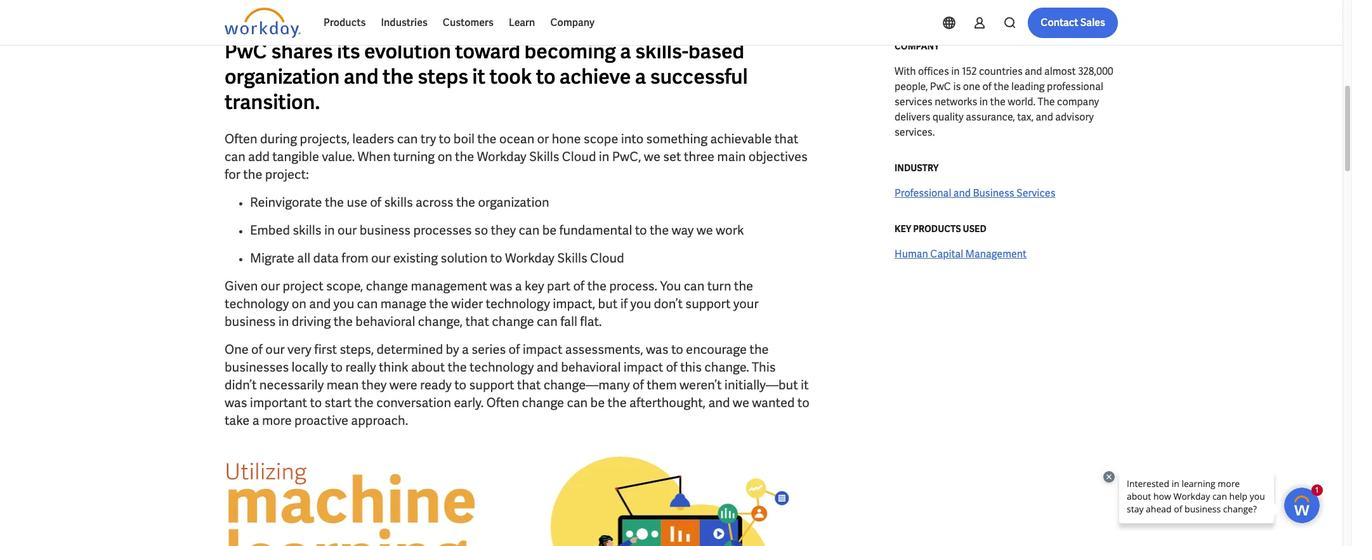 Task type: locate. For each thing, give the bounding box(es) containing it.
of inside given our project scope, change management was a key part of the process. you can turn the technology on and you can manage the wider technology impact, but if you don't support your business in driving the behavioral change, that change can fall flat.
[[573, 278, 585, 295]]

1 horizontal spatial we
[[697, 222, 713, 239]]

0 horizontal spatial skills
[[293, 222, 322, 239]]

2 vertical spatial we
[[733, 395, 750, 411]]

becoming
[[525, 38, 616, 65]]

of right 'use'
[[370, 194, 382, 211]]

1 vertical spatial pwc
[[930, 80, 952, 93]]

we down initially—but
[[733, 395, 750, 411]]

often right early.
[[487, 395, 519, 411]]

0 horizontal spatial business
[[225, 314, 276, 330]]

of
[[983, 80, 992, 93], [370, 194, 382, 211], [573, 278, 585, 295], [251, 341, 263, 358], [509, 341, 520, 358], [666, 359, 678, 376], [633, 377, 644, 394]]

support inside one of our very first steps, determined by a series of impact assessments, was to encourage the businesses locally to really think about the technology and behavioral impact of this change. this didn't necessarily mean they were ready to support that change—many of them weren't initially—but it was important to start the conversation early. often change can be the afterthought, and we wanted to take a more proactive approach.
[[469, 377, 514, 394]]

be down change—many
[[591, 395, 605, 411]]

in up assurance,
[[980, 95, 988, 109]]

it right initially—but
[[801, 377, 809, 394]]

was up them
[[646, 341, 669, 358]]

reinvigorate
[[250, 194, 322, 211]]

1 horizontal spatial be
[[591, 395, 605, 411]]

three
[[684, 149, 715, 165]]

world.
[[1008, 95, 1036, 109]]

impact
[[523, 341, 563, 358], [624, 359, 664, 376]]

1 horizontal spatial often
[[487, 395, 519, 411]]

0 vertical spatial skills
[[529, 149, 560, 165]]

was
[[490, 278, 513, 295], [646, 341, 669, 358], [225, 395, 247, 411]]

turn
[[708, 278, 732, 295]]

and down products dropdown button
[[344, 63, 379, 90]]

on inside often during projects, leaders can try to boil the ocean or hone scope into something achievable that can add tangible value. when turning on the workday skills cloud in pwc, we set three main objectives for the project:
[[438, 149, 452, 165]]

skills left across
[[384, 194, 413, 211]]

cloud inside often during projects, leaders can try to boil the ocean or hone scope into something achievable that can add tangible value. when turning on the workday skills cloud in pwc, we set three main objectives for the project:
[[562, 149, 596, 165]]

0 horizontal spatial support
[[469, 377, 514, 394]]

1 vertical spatial behavioral
[[561, 359, 621, 376]]

0 horizontal spatial often
[[225, 131, 258, 147]]

businesses
[[225, 359, 289, 376]]

it left took
[[472, 63, 486, 90]]

services.
[[895, 126, 935, 139]]

workday inside often during projects, leaders can try to boil the ocean or hone scope into something achievable that can add tangible value. when turning on the workday skills cloud in pwc, we set three main objectives for the project:
[[477, 149, 527, 165]]

be inside one of our very first steps, determined by a series of impact assessments, was to encourage the businesses locally to really think about the technology and behavioral impact of this change. this didn't necessarily mean they were ready to support that change—many of them weren't initially—but it was important to start the conversation early. often change can be the afterthought, and we wanted to take a more proactive approach.
[[591, 395, 605, 411]]

products
[[324, 16, 366, 29]]

in
[[952, 65, 960, 78], [980, 95, 988, 109], [599, 149, 610, 165], [324, 222, 335, 239], [278, 314, 289, 330]]

achievable
[[711, 131, 772, 147]]

countries
[[979, 65, 1023, 78]]

often during projects, leaders can try to boil the ocean or hone scope into something achievable that can add tangible value. when turning on the workday skills cloud in pwc, we set three main objectives for the project:
[[225, 131, 808, 183]]

you
[[660, 278, 681, 295]]

important
[[250, 395, 307, 411]]

0 horizontal spatial we
[[644, 149, 661, 165]]

that down wider
[[466, 314, 489, 330]]

cloud down hone
[[562, 149, 596, 165]]

business up 'one' on the left bottom
[[225, 314, 276, 330]]

tangible
[[273, 149, 319, 165]]

change down change—many
[[522, 395, 564, 411]]

2 vertical spatial that
[[517, 377, 541, 394]]

it
[[472, 63, 486, 90], [801, 377, 809, 394]]

the down add on the top left of the page
[[243, 166, 262, 183]]

professional and business services
[[895, 187, 1056, 200]]

about
[[411, 359, 445, 376]]

1 horizontal spatial that
[[517, 377, 541, 394]]

1 vertical spatial often
[[487, 395, 519, 411]]

impact down fall
[[523, 341, 563, 358]]

change up 'series'
[[492, 314, 534, 330]]

0 vertical spatial pwc
[[225, 38, 267, 65]]

in inside given our project scope, change management was a key part of the process. you can turn the technology on and you can manage the wider technology impact, but if you don't support your business in driving the behavioral change, that change can fall flat.
[[278, 314, 289, 330]]

to right try
[[439, 131, 451, 147]]

0 vertical spatial we
[[644, 149, 661, 165]]

we right way
[[697, 222, 713, 239]]

and down the weren't
[[709, 395, 730, 411]]

0 vertical spatial impact
[[523, 341, 563, 358]]

services
[[1017, 187, 1056, 200]]

to inside often during projects, leaders can try to boil the ocean or hone scope into something achievable that can add tangible value. when turning on the workday skills cloud in pwc, we set three main objectives for the project:
[[439, 131, 451, 147]]

1 horizontal spatial behavioral
[[561, 359, 621, 376]]

that inside often during projects, leaders can try to boil the ocean or hone scope into something achievable that can add tangible value. when turning on the workday skills cloud in pwc, we set three main objectives for the project:
[[775, 131, 799, 147]]

a right take
[[252, 413, 259, 429]]

first
[[314, 341, 337, 358]]

behavioral
[[356, 314, 415, 330], [561, 359, 621, 376]]

assurance,
[[966, 110, 1015, 124]]

to up the mean
[[331, 359, 343, 376]]

often inside one of our very first steps, determined by a series of impact assessments, was to encourage the businesses locally to really think about the technology and behavioral impact of this change. this didn't necessarily mean they were ready to support that change—many of them weren't initially—but it was important to start the conversation early. often change can be the afterthought, and we wanted to take a more proactive approach.
[[487, 395, 519, 411]]

pwc inside with offices in 152 countries and almost 328,000 people, pwc is one of the leading professional services networks in the world. the company delivers quality assurance, tax, and advisory services.
[[930, 80, 952, 93]]

conversation
[[376, 395, 451, 411]]

1 vertical spatial impact
[[624, 359, 664, 376]]

on inside given our project scope, change management was a key part of the process. you can turn the technology on and you can manage the wider technology impact, but if you don't support your business in driving the behavioral change, that change can fall flat.
[[292, 296, 307, 312]]

the up the approach.
[[355, 395, 374, 411]]

0 horizontal spatial on
[[292, 296, 307, 312]]

1 vertical spatial that
[[466, 314, 489, 330]]

professional
[[895, 187, 952, 200]]

the left steps
[[383, 63, 414, 90]]

pwc,
[[612, 149, 641, 165]]

early.
[[454, 395, 484, 411]]

scope,
[[326, 278, 363, 295]]

pwc shares its evolution toward becoming a skills-based organization and the steps it took to achieve a successful transition.
[[225, 38, 748, 116]]

of right one
[[983, 80, 992, 93]]

and
[[344, 63, 379, 90], [1025, 65, 1043, 78], [1036, 110, 1054, 124], [954, 187, 971, 200], [309, 296, 331, 312], [537, 359, 559, 376], [709, 395, 730, 411]]

workday up key
[[505, 250, 555, 267]]

1 vertical spatial on
[[292, 296, 307, 312]]

technology inside one of our very first steps, determined by a series of impact assessments, was to encourage the businesses locally to really think about the technology and behavioral impact of this change. this didn't necessarily mean they were ready to support that change—many of them weren't initially—but it was important to start the conversation early. often change can be the afterthought, and we wanted to take a more proactive approach.
[[470, 359, 534, 376]]

workday down ocean
[[477, 149, 527, 165]]

0 vertical spatial change
[[366, 278, 408, 295]]

1 vertical spatial cloud
[[590, 250, 624, 267]]

that up 'objectives'
[[775, 131, 799, 147]]

of up impact,
[[573, 278, 585, 295]]

1 vertical spatial business
[[225, 314, 276, 330]]

solution
[[441, 250, 488, 267]]

company
[[1058, 95, 1100, 109]]

our
[[338, 222, 357, 239], [371, 250, 391, 267], [261, 278, 280, 295], [266, 341, 285, 358]]

and up driving
[[309, 296, 331, 312]]

1 horizontal spatial you
[[631, 296, 651, 312]]

0 horizontal spatial they
[[362, 377, 387, 394]]

can inside one of our very first steps, determined by a series of impact assessments, was to encourage the businesses locally to really think about the technology and behavioral impact of this change. this didn't necessarily mean they were ready to support that change—many of them weren't initially—but it was important to start the conversation early. often change can be the afterthought, and we wanted to take a more proactive approach.
[[567, 395, 588, 411]]

our left very
[[266, 341, 285, 358]]

0 vertical spatial workday
[[477, 149, 527, 165]]

one
[[225, 341, 249, 358]]

1 horizontal spatial support
[[686, 296, 731, 312]]

the left way
[[650, 222, 669, 239]]

this
[[680, 359, 702, 376]]

a left skills- at top
[[620, 38, 631, 65]]

2 horizontal spatial that
[[775, 131, 799, 147]]

0 horizontal spatial pwc
[[225, 38, 267, 65]]

pwc left shares on the top of the page
[[225, 38, 267, 65]]

1 vertical spatial be
[[591, 395, 605, 411]]

manage
[[381, 296, 427, 312]]

customers
[[443, 16, 494, 29]]

0 horizontal spatial that
[[466, 314, 489, 330]]

support up early.
[[469, 377, 514, 394]]

it inside pwc shares its evolution toward becoming a skills-based organization and the steps it took to achieve a successful transition.
[[472, 63, 486, 90]]

change.
[[705, 359, 749, 376]]

on down project
[[292, 296, 307, 312]]

the left 'use'
[[325, 194, 344, 211]]

0 vertical spatial often
[[225, 131, 258, 147]]

328,000
[[1078, 65, 1114, 78]]

behavioral inside one of our very first steps, determined by a series of impact assessments, was to encourage the businesses locally to really think about the technology and behavioral impact of this change. this didn't necessarily mean they were ready to support that change—many of them weren't initially—but it was important to start the conversation early. often change can be the afterthought, and we wanted to take a more proactive approach.
[[561, 359, 621, 376]]

processes
[[413, 222, 472, 239]]

on
[[438, 149, 452, 165], [292, 296, 307, 312]]

0 vertical spatial business
[[360, 222, 411, 239]]

1 vertical spatial skills
[[293, 222, 322, 239]]

0 vertical spatial organization
[[225, 63, 340, 90]]

0 horizontal spatial you
[[334, 296, 354, 312]]

0 horizontal spatial be
[[542, 222, 557, 239]]

0 horizontal spatial it
[[472, 63, 486, 90]]

quality
[[933, 110, 964, 124]]

and up leading
[[1025, 65, 1043, 78]]

0 horizontal spatial behavioral
[[356, 314, 415, 330]]

0 vertical spatial was
[[490, 278, 513, 295]]

embed skills in our business processes so they can be fundamental to the way we work
[[250, 222, 744, 239]]

we
[[644, 149, 661, 165], [697, 222, 713, 239], [733, 395, 750, 411]]

1 vertical spatial change
[[492, 314, 534, 330]]

skills up part
[[558, 250, 588, 267]]

152
[[962, 65, 977, 78]]

skills inside often during projects, leaders can try to boil the ocean or hone scope into something achievable that can add tangible value. when turning on the workday skills cloud in pwc, we set three main objectives for the project:
[[529, 149, 560, 165]]

value.
[[322, 149, 355, 165]]

1 horizontal spatial was
[[490, 278, 513, 295]]

data
[[313, 250, 339, 267]]

2 horizontal spatial we
[[733, 395, 750, 411]]

don't
[[654, 296, 683, 312]]

0 vertical spatial on
[[438, 149, 452, 165]]

can
[[397, 131, 418, 147], [225, 149, 246, 165], [519, 222, 540, 239], [684, 278, 705, 295], [357, 296, 378, 312], [537, 314, 558, 330], [567, 395, 588, 411]]

0 horizontal spatial organization
[[225, 63, 340, 90]]

often inside often during projects, leaders can try to boil the ocean or hone scope into something achievable that can add tangible value. when turning on the workday skills cloud in pwc, we set three main objectives for the project:
[[225, 131, 258, 147]]

we left set
[[644, 149, 661, 165]]

they down really
[[362, 377, 387, 394]]

to right wanted
[[798, 395, 810, 411]]

2 horizontal spatial was
[[646, 341, 669, 358]]

a inside given our project scope, change management was a key part of the process. you can turn the technology on and you can manage the wider technology impact, but if you don't support your business in driving the behavioral change, that change can fall flat.
[[515, 278, 522, 295]]

in left driving
[[278, 314, 289, 330]]

a left key
[[515, 278, 522, 295]]

skills down or
[[529, 149, 560, 165]]

way
[[672, 222, 694, 239]]

change up the manage
[[366, 278, 408, 295]]

shares
[[271, 38, 333, 65]]

they right so
[[491, 222, 516, 239]]

to right took
[[536, 63, 556, 90]]

organization up the embed skills in our business processes so they can be fundamental to the way we work
[[478, 194, 549, 211]]

1 vertical spatial they
[[362, 377, 387, 394]]

the up 'your'
[[734, 278, 753, 295]]

technology down 'series'
[[470, 359, 534, 376]]

from
[[342, 250, 369, 267]]

can right "you" on the bottom of page
[[684, 278, 705, 295]]

can up 'for'
[[225, 149, 246, 165]]

skills up all
[[293, 222, 322, 239]]

be left fundamental
[[542, 222, 557, 239]]

0 horizontal spatial was
[[225, 395, 247, 411]]

services
[[895, 95, 933, 109]]

were
[[390, 377, 418, 394]]

organization
[[225, 63, 340, 90], [478, 194, 549, 211]]

the up this on the bottom of page
[[750, 341, 769, 358]]

and inside given our project scope, change management was a key part of the process. you can turn the technology on and you can manage the wider technology impact, but if you don't support your business in driving the behavioral change, that change can fall flat.
[[309, 296, 331, 312]]

management
[[966, 248, 1027, 261]]

support down turn
[[686, 296, 731, 312]]

0 vertical spatial that
[[775, 131, 799, 147]]

but
[[598, 296, 618, 312]]

impact up them
[[624, 359, 664, 376]]

1 horizontal spatial pwc
[[930, 80, 952, 93]]

in left '152'
[[952, 65, 960, 78]]

on right turning
[[438, 149, 452, 165]]

business down reinvigorate the use of skills across the organization
[[360, 222, 411, 239]]

behavioral up change—many
[[561, 359, 621, 376]]

1 horizontal spatial organization
[[478, 194, 549, 211]]

to
[[536, 63, 556, 90], [439, 131, 451, 147], [635, 222, 647, 239], [490, 250, 502, 267], [672, 341, 684, 358], [331, 359, 343, 376], [455, 377, 467, 394], [310, 395, 322, 411], [798, 395, 810, 411]]

business
[[360, 222, 411, 239], [225, 314, 276, 330]]

0 vertical spatial be
[[542, 222, 557, 239]]

behavioral down the manage
[[356, 314, 415, 330]]

key
[[525, 278, 544, 295]]

0 vertical spatial skills
[[384, 194, 413, 211]]

behavioral inside given our project scope, change management was a key part of the process. you can turn the technology on and you can manage the wider technology impact, but if you don't support your business in driving the behavioral change, that change can fall flat.
[[356, 314, 415, 330]]

of right 'series'
[[509, 341, 520, 358]]

you right if
[[631, 296, 651, 312]]

locally
[[292, 359, 328, 376]]

change
[[366, 278, 408, 295], [492, 314, 534, 330], [522, 395, 564, 411]]

0 vertical spatial behavioral
[[356, 314, 415, 330]]

1 vertical spatial workday
[[505, 250, 555, 267]]

in down scope
[[599, 149, 610, 165]]

0 vertical spatial cloud
[[562, 149, 596, 165]]

0 vertical spatial support
[[686, 296, 731, 312]]

our down migrate
[[261, 278, 280, 295]]

sales
[[1081, 16, 1106, 29]]

and left business at the top of the page
[[954, 187, 971, 200]]

can right so
[[519, 222, 540, 239]]

is
[[954, 80, 961, 93]]

can down change—many
[[567, 395, 588, 411]]

organization inside pwc shares its evolution toward becoming a skills-based organization and the steps it took to achieve a successful transition.
[[225, 63, 340, 90]]

2 vertical spatial was
[[225, 395, 247, 411]]

leading
[[1012, 80, 1045, 93]]

1 horizontal spatial they
[[491, 222, 516, 239]]

to up this on the right
[[672, 341, 684, 358]]

wider
[[451, 296, 483, 312]]

2 vertical spatial change
[[522, 395, 564, 411]]

offices
[[919, 65, 949, 78]]

1 vertical spatial support
[[469, 377, 514, 394]]

project
[[283, 278, 324, 295]]

that
[[775, 131, 799, 147], [466, 314, 489, 330], [517, 377, 541, 394]]

given our project scope, change management was a key part of the process. you can turn the technology on and you can manage the wider technology impact, but if you don't support your business in driving the behavioral change, that change can fall flat.
[[225, 278, 759, 330]]

projects,
[[300, 131, 350, 147]]

1 vertical spatial it
[[801, 377, 809, 394]]

professional
[[1047, 80, 1104, 93]]

was inside given our project scope, change management was a key part of the process. you can turn the technology on and you can manage the wider technology impact, but if you don't support your business in driving the behavioral change, that change can fall flat.
[[490, 278, 513, 295]]

was up take
[[225, 395, 247, 411]]

be
[[542, 222, 557, 239], [591, 395, 605, 411]]

with offices in 152 countries and almost 328,000 people, pwc is one of the leading professional services networks in the world. the company delivers quality assurance, tax, and advisory services.
[[895, 65, 1114, 139]]

1 horizontal spatial on
[[438, 149, 452, 165]]

main
[[718, 149, 746, 165]]

was left key
[[490, 278, 513, 295]]

1 horizontal spatial it
[[801, 377, 809, 394]]

assessments,
[[565, 341, 643, 358]]

customers button
[[435, 8, 501, 38]]

0 vertical spatial it
[[472, 63, 486, 90]]

0 horizontal spatial impact
[[523, 341, 563, 358]]

products
[[914, 223, 962, 235]]

business inside given our project scope, change management was a key part of the process. you can turn the technology on and you can manage the wider technology impact, but if you don't support your business in driving the behavioral change, that change can fall flat.
[[225, 314, 276, 330]]

steps
[[418, 63, 468, 90]]

or
[[537, 131, 549, 147]]

cloud down fundamental
[[590, 250, 624, 267]]



Task type: vqa. For each thing, say whether or not it's contained in the screenshot.
diversity,
no



Task type: describe. For each thing, give the bounding box(es) containing it.
existing
[[393, 250, 438, 267]]

fall
[[561, 314, 578, 330]]

proactive
[[295, 413, 348, 429]]

the down change—many
[[608, 395, 627, 411]]

business
[[973, 187, 1015, 200]]

across
[[416, 194, 454, 211]]

flat.
[[580, 314, 602, 330]]

the right boil
[[478, 131, 497, 147]]

2 you from the left
[[631, 296, 651, 312]]

driving
[[292, 314, 331, 330]]

1 horizontal spatial skills
[[384, 194, 413, 211]]

took
[[490, 63, 532, 90]]

process.
[[609, 278, 658, 295]]

can down scope,
[[357, 296, 378, 312]]

something
[[647, 131, 708, 147]]

the down by at the left bottom of the page
[[448, 359, 467, 376]]

we inside often during projects, leaders can try to boil the ocean or hone scope into something achievable that can add tangible value. when turning on the workday skills cloud in pwc, we set three main objectives for the project:
[[644, 149, 661, 165]]

used
[[963, 223, 987, 235]]

impact,
[[553, 296, 596, 312]]

the down countries
[[994, 80, 1010, 93]]

1 vertical spatial we
[[697, 222, 713, 239]]

the down boil
[[455, 149, 474, 165]]

necessarily
[[260, 377, 324, 394]]

our right the from
[[371, 250, 391, 267]]

human capital management
[[895, 248, 1027, 261]]

change—many
[[544, 377, 630, 394]]

industry
[[895, 162, 939, 174]]

company
[[551, 16, 595, 29]]

weren't
[[680, 377, 722, 394]]

your
[[734, 296, 759, 312]]

add
[[248, 149, 270, 165]]

to down the embed skills in our business processes so they can be fundamental to the way we work
[[490, 250, 502, 267]]

the up steps,
[[334, 314, 353, 330]]

transition.
[[225, 89, 320, 116]]

pwc inside pwc shares its evolution toward becoming a skills-based organization and the steps it took to achieve a successful transition.
[[225, 38, 267, 65]]

capital
[[931, 248, 964, 261]]

migrate
[[250, 250, 295, 267]]

go to the homepage image
[[225, 8, 301, 38]]

key products used
[[895, 223, 987, 235]]

our inside given our project scope, change management was a key part of the process. you can turn the technology on and you can manage the wider technology impact, but if you don't support your business in driving the behavioral change, that change can fall flat.
[[261, 278, 280, 295]]

and down the
[[1036, 110, 1054, 124]]

learn button
[[501, 8, 543, 38]]

technology down given
[[225, 296, 289, 312]]

more
[[262, 413, 292, 429]]

professional and business services link
[[895, 186, 1056, 201]]

given
[[225, 278, 258, 295]]

1 you from the left
[[334, 296, 354, 312]]

contact sales
[[1041, 16, 1106, 29]]

utilizing machine learning image
[[225, 440, 810, 547]]

approach.
[[351, 413, 408, 429]]

a right achieve
[[635, 63, 646, 90]]

reinvigorate the use of skills across the organization
[[250, 194, 549, 211]]

to up proactive
[[310, 395, 322, 411]]

successful
[[650, 63, 748, 90]]

so
[[475, 222, 488, 239]]

of up the businesses
[[251, 341, 263, 358]]

take
[[225, 413, 250, 429]]

fundamental
[[560, 222, 632, 239]]

0 vertical spatial they
[[491, 222, 516, 239]]

ready
[[420, 377, 452, 394]]

ocean
[[499, 131, 535, 147]]

we inside one of our very first steps, determined by a series of impact assessments, was to encourage the businesses locally to really think about the technology and behavioral impact of this change. this didn't necessarily mean they were ready to support that change—many of them weren't initially—but it was important to start the conversation early. often change can be the afterthought, and we wanted to take a more proactive approach.
[[733, 395, 750, 411]]

human
[[895, 248, 929, 261]]

the up the but
[[588, 278, 607, 295]]

in inside often during projects, leaders can try to boil the ocean or hone scope into something achievable that can add tangible value. when turning on the workday skills cloud in pwc, we set three main objectives for the project:
[[599, 149, 610, 165]]

products button
[[316, 8, 373, 38]]

the up assurance,
[[991, 95, 1006, 109]]

delivers
[[895, 110, 931, 124]]

management
[[411, 278, 487, 295]]

can left fall
[[537, 314, 558, 330]]

contact sales link
[[1028, 8, 1118, 38]]

our inside one of our very first steps, determined by a series of impact assessments, was to encourage the businesses locally to really think about the technology and behavioral impact of this change. this didn't necessarily mean they were ready to support that change—many of them weren't initially—but it was important to start the conversation early. often change can be the afterthought, and we wanted to take a more proactive approach.
[[266, 341, 285, 358]]

people,
[[895, 80, 928, 93]]

can up turning
[[397, 131, 418, 147]]

and inside pwc shares its evolution toward becoming a skills-based organization and the steps it took to achieve a successful transition.
[[344, 63, 379, 90]]

to up early.
[[455, 377, 467, 394]]

human capital management link
[[895, 247, 1027, 262]]

company button
[[543, 8, 602, 38]]

scope
[[584, 131, 619, 147]]

one of our very first steps, determined by a series of impact assessments, was to encourage the businesses locally to really think about the technology and behavioral impact of this change. this didn't necessarily mean they were ready to support that change—many of them weren't initially—but it was important to start the conversation early. often change can be the afterthought, and we wanted to take a more proactive approach.
[[225, 341, 810, 429]]

leaders
[[353, 131, 394, 147]]

in up data
[[324, 222, 335, 239]]

1 vertical spatial organization
[[478, 194, 549, 211]]

steps,
[[340, 341, 374, 358]]

key
[[895, 223, 912, 235]]

encourage
[[686, 341, 747, 358]]

of left them
[[633, 377, 644, 394]]

and inside professional and business services link
[[954, 187, 971, 200]]

that inside one of our very first steps, determined by a series of impact assessments, was to encourage the businesses locally to really think about the technology and behavioral impact of this change. this didn't necessarily mean they were ready to support that change—many of them weren't initially—but it was important to start the conversation early. often change can be the afterthought, and we wanted to take a more proactive approach.
[[517, 377, 541, 394]]

during
[[260, 131, 297, 147]]

support inside given our project scope, change management was a key part of the process. you can turn the technology on and you can manage the wider technology impact, but if you don't support your business in driving the behavioral change, that change can fall flat.
[[686, 296, 731, 312]]

its
[[337, 38, 360, 65]]

toward
[[455, 38, 521, 65]]

work
[[716, 222, 744, 239]]

1 horizontal spatial impact
[[624, 359, 664, 376]]

all
[[297, 250, 311, 267]]

the up the change,
[[429, 296, 449, 312]]

1 horizontal spatial business
[[360, 222, 411, 239]]

it inside one of our very first steps, determined by a series of impact assessments, was to encourage the businesses locally to really think about the technology and behavioral impact of this change. this didn't necessarily mean they were ready to support that change—many of them weren't initially—but it was important to start the conversation early. often change can be the afterthought, and we wanted to take a more proactive approach.
[[801, 377, 809, 394]]

almost
[[1045, 65, 1076, 78]]

of left this on the right
[[666, 359, 678, 376]]

when
[[358, 149, 391, 165]]

our up the from
[[338, 222, 357, 239]]

the right across
[[456, 194, 476, 211]]

didn't
[[225, 377, 257, 394]]

they inside one of our very first steps, determined by a series of impact assessments, was to encourage the businesses locally to really think about the technology and behavioral impact of this change. this didn't necessarily mean they were ready to support that change—many of them weren't initially—but it was important to start the conversation early. often change can be the afterthought, and we wanted to take a more proactive approach.
[[362, 377, 387, 394]]

change inside one of our very first steps, determined by a series of impact assessments, was to encourage the businesses locally to really think about the technology and behavioral impact of this change. this didn't necessarily mean they were ready to support that change—many of them weren't initially—but it was important to start the conversation early. often change can be the afterthought, and we wanted to take a more proactive approach.
[[522, 395, 564, 411]]

learn
[[509, 16, 535, 29]]

1 vertical spatial was
[[646, 341, 669, 358]]

and up change—many
[[537, 359, 559, 376]]

tax,
[[1018, 110, 1034, 124]]

that inside given our project scope, change management was a key part of the process. you can turn the technology on and you can manage the wider technology impact, but if you don't support your business in driving the behavioral change, that change can fall flat.
[[466, 314, 489, 330]]

evolution
[[364, 38, 451, 65]]

a right by at the left bottom of the page
[[462, 341, 469, 358]]

of inside with offices in 152 countries and almost 328,000 people, pwc is one of the leading professional services networks in the world. the company delivers quality assurance, tax, and advisory services.
[[983, 80, 992, 93]]

industries
[[381, 16, 428, 29]]

try
[[421, 131, 436, 147]]

change,
[[418, 314, 463, 330]]

technology down key
[[486, 296, 550, 312]]

skills-
[[635, 38, 689, 65]]

to left way
[[635, 222, 647, 239]]

by
[[446, 341, 459, 358]]

to inside pwc shares its evolution toward becoming a skills-based organization and the steps it took to achieve a successful transition.
[[536, 63, 556, 90]]

the inside pwc shares its evolution toward becoming a skills-based organization and the steps it took to achieve a successful transition.
[[383, 63, 414, 90]]

1 vertical spatial skills
[[558, 250, 588, 267]]



